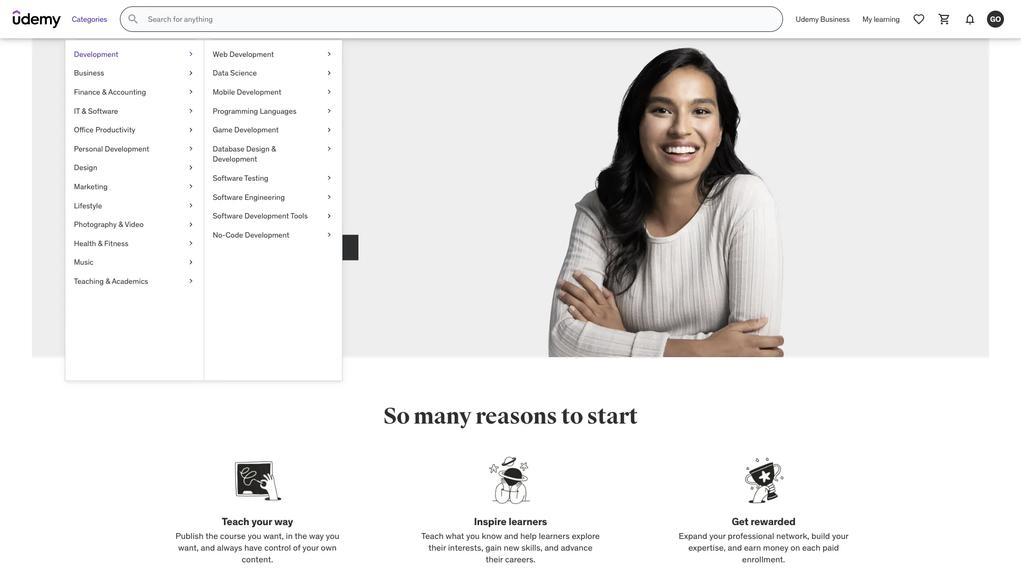 Task type: describe. For each thing, give the bounding box(es) containing it.
development link
[[65, 45, 204, 64]]

development down office productivity link
[[105, 144, 149, 153]]

web development
[[213, 49, 274, 59]]

own inside come teach with us become an instructor and change lives — including your own
[[287, 213, 306, 226]]

finance & accounting
[[74, 87, 146, 97]]

interests,
[[448, 542, 483, 553]]

& for accounting
[[102, 87, 107, 97]]

development down the engineering
[[245, 211, 289, 221]]

teach your way publish the course you want, in the way you want, and always have control of your own content.
[[175, 515, 339, 565]]

software testing
[[213, 173, 268, 183]]

submit search image
[[127, 13, 140, 26]]

what
[[446, 530, 464, 541]]

xsmall image for it & software
[[187, 106, 195, 116]]

mobile development link
[[204, 83, 342, 101]]

academics
[[112, 276, 148, 286]]

health & fitness
[[74, 239, 128, 248]]

development down programming languages
[[234, 125, 279, 134]]

game development link
[[204, 120, 342, 139]]

xsmall image for business
[[187, 68, 195, 78]]

udemy
[[796, 14, 819, 24]]

start
[[587, 403, 638, 430]]

my learning link
[[856, 6, 906, 32]]

xsmall image for music
[[187, 257, 195, 268]]

it & software
[[74, 106, 118, 116]]

and inside come teach with us become an instructor and change lives — including your own
[[288, 199, 305, 211]]

software testing link
[[204, 169, 342, 188]]

languages
[[260, 106, 296, 116]]

inspire
[[474, 515, 507, 528]]

0 horizontal spatial design
[[74, 163, 97, 172]]

personal development link
[[65, 139, 204, 158]]

office productivity link
[[65, 120, 204, 139]]

xsmall image for game development
[[325, 125, 333, 135]]

data
[[213, 68, 229, 78]]

money
[[763, 542, 789, 553]]

xsmall image for photography & video
[[187, 219, 195, 230]]

teaching & academics
[[74, 276, 148, 286]]

xsmall image for teaching & academics
[[187, 276, 195, 287]]

1 vertical spatial want,
[[178, 542, 199, 553]]

xsmall image for software testing
[[325, 173, 333, 183]]

lifestyle
[[74, 201, 102, 210]]

game development
[[213, 125, 279, 134]]

personal development
[[74, 144, 149, 153]]

& for academics
[[106, 276, 110, 286]]

finance & accounting link
[[65, 83, 204, 101]]

no-code development
[[213, 230, 289, 240]]

and up new
[[504, 530, 518, 541]]

it
[[74, 106, 80, 116]]

udemy image
[[13, 10, 61, 28]]

development up programming languages
[[237, 87, 281, 97]]

photography & video link
[[65, 215, 204, 234]]

no-code development link
[[204, 225, 342, 244]]

xsmall image for mobile development
[[325, 87, 333, 97]]

to
[[561, 403, 583, 430]]

so many reasons to start
[[383, 403, 638, 430]]

expand
[[679, 530, 707, 541]]

expertise,
[[689, 542, 726, 553]]

& for software
[[82, 106, 86, 116]]

go link
[[983, 6, 1008, 32]]

change
[[307, 199, 340, 211]]

xsmall image for design
[[187, 163, 195, 173]]

development down categories dropdown button
[[74, 49, 118, 59]]

lifestyle link
[[65, 196, 204, 215]]

paid
[[823, 542, 839, 553]]

udemy business link
[[789, 6, 856, 32]]

data science
[[213, 68, 257, 78]]

2 the from the left
[[295, 530, 307, 541]]

health & fitness link
[[65, 234, 204, 253]]

design link
[[65, 158, 204, 177]]

office
[[74, 125, 94, 134]]

no-
[[213, 230, 226, 240]]

xsmall image for health & fitness
[[187, 238, 195, 249]]

categories
[[72, 14, 107, 24]]

marketing link
[[65, 177, 204, 196]]

go
[[990, 14, 1001, 24]]

new
[[504, 542, 519, 553]]

finance
[[74, 87, 100, 97]]

become
[[188, 199, 226, 211]]

—
[[211, 213, 220, 226]]

software for software engineering
[[213, 192, 243, 202]]

software up the office productivity at the top left of the page
[[88, 106, 118, 116]]

you inside inspire learners teach what you know and help learners explore their interests, gain new skills, and advance their careers.
[[466, 530, 480, 541]]

1 horizontal spatial business
[[820, 14, 850, 24]]

programming languages
[[213, 106, 296, 116]]

each
[[802, 542, 821, 553]]

database design & development link
[[204, 139, 342, 169]]

marketing
[[74, 182, 108, 191]]

data science link
[[204, 64, 342, 83]]

us
[[249, 162, 278, 196]]

your up the expertise,
[[709, 530, 726, 541]]

xsmall image for data science
[[325, 68, 333, 78]]

earn
[[744, 542, 761, 553]]

your right of
[[303, 542, 319, 553]]

an
[[228, 199, 239, 211]]

xsmall image for database design & development
[[325, 144, 333, 154]]

notifications image
[[964, 13, 977, 26]]

course
[[220, 530, 246, 541]]

code
[[226, 230, 243, 240]]



Task type: locate. For each thing, give the bounding box(es) containing it.
software
[[88, 106, 118, 116], [213, 173, 243, 183], [213, 192, 243, 202], [213, 211, 243, 221]]

0 vertical spatial own
[[287, 213, 306, 226]]

1 horizontal spatial way
[[309, 530, 324, 541]]

xsmall image inside game development link
[[325, 125, 333, 135]]

of
[[293, 542, 300, 553]]

teach inside teach your way publish the course you want, in the way you want, and always have control of your own content.
[[222, 515, 249, 528]]

and left change
[[288, 199, 305, 211]]

software engineering link
[[204, 188, 342, 207]]

learners up 'help'
[[509, 515, 547, 528]]

way
[[274, 515, 293, 528], [309, 530, 324, 541]]

1 horizontal spatial their
[[486, 554, 503, 565]]

with
[[188, 162, 245, 196]]

the right in on the left of the page
[[295, 530, 307, 541]]

xsmall image inside the personal development link
[[187, 144, 195, 154]]

0 vertical spatial learners
[[509, 515, 547, 528]]

0 vertical spatial want,
[[263, 530, 284, 541]]

categories button
[[65, 6, 113, 32]]

photography
[[74, 220, 117, 229]]

personal
[[74, 144, 103, 153]]

want, up the control
[[263, 530, 284, 541]]

own right of
[[321, 542, 337, 553]]

accounting
[[108, 87, 146, 97]]

video
[[125, 220, 144, 229]]

software engineering
[[213, 192, 285, 202]]

teach left what
[[421, 530, 444, 541]]

business
[[820, 14, 850, 24], [74, 68, 104, 78]]

xsmall image inside music link
[[187, 257, 195, 268]]

the
[[206, 530, 218, 541], [295, 530, 307, 541]]

teach inside inspire learners teach what you know and help learners explore their interests, gain new skills, and advance their careers.
[[421, 530, 444, 541]]

1 horizontal spatial want,
[[263, 530, 284, 541]]

including
[[222, 213, 263, 226]]

xsmall image inside software testing "link"
[[325, 173, 333, 183]]

your up have
[[252, 515, 272, 528]]

photography & video
[[74, 220, 144, 229]]

you up have
[[248, 530, 261, 541]]

& inside database design & development
[[271, 144, 276, 153]]

0 horizontal spatial teach
[[222, 515, 249, 528]]

rewarded
[[751, 515, 796, 528]]

software up code on the top left of page
[[213, 211, 243, 221]]

teaching
[[74, 276, 104, 286]]

xsmall image for web development
[[325, 49, 333, 59]]

teach
[[266, 133, 335, 166]]

shopping cart with 0 items image
[[938, 13, 951, 26]]

xsmall image
[[187, 49, 195, 59], [325, 49, 333, 59], [187, 87, 195, 97], [325, 106, 333, 116], [187, 163, 195, 173], [325, 173, 333, 183], [325, 192, 333, 202], [187, 200, 195, 211], [325, 211, 333, 221], [187, 219, 195, 230], [187, 238, 195, 249], [187, 276, 195, 287]]

xsmall image inside health & fitness link
[[187, 238, 195, 249]]

xsmall image inside mobile development link
[[325, 87, 333, 97]]

and inside the get rewarded expand your professional network, build your expertise, and earn money on each paid enrollment.
[[728, 542, 742, 553]]

software up an at the top of page
[[213, 173, 243, 183]]

business up finance on the left top of page
[[74, 68, 104, 78]]

productivity
[[95, 125, 135, 134]]

teaching & academics link
[[65, 272, 204, 291]]

their down what
[[429, 542, 446, 553]]

learners
[[509, 515, 547, 528], [539, 530, 570, 541]]

1 horizontal spatial teach
[[421, 530, 444, 541]]

professional
[[728, 530, 774, 541]]

own inside teach your way publish the course you want, in the way you want, and always have control of your own content.
[[321, 542, 337, 553]]

software development tools
[[213, 211, 308, 221]]

mobile development
[[213, 87, 281, 97]]

design down the personal on the top of page
[[74, 163, 97, 172]]

the left course
[[206, 530, 218, 541]]

0 horizontal spatial you
[[248, 530, 261, 541]]

development down software development tools link on the left
[[245, 230, 289, 240]]

programming
[[213, 106, 258, 116]]

so
[[383, 403, 410, 430]]

0 vertical spatial way
[[274, 515, 293, 528]]

content.
[[242, 554, 273, 565]]

many
[[414, 403, 472, 430]]

xsmall image inside web development link
[[325, 49, 333, 59]]

xsmall image for office productivity
[[187, 125, 195, 135]]

xsmall image inside lifestyle link
[[187, 200, 195, 211]]

1 vertical spatial own
[[321, 542, 337, 553]]

design
[[246, 144, 270, 153], [74, 163, 97, 172]]

1 vertical spatial way
[[309, 530, 324, 541]]

own down the software engineering link
[[287, 213, 306, 226]]

& down game development link
[[271, 144, 276, 153]]

0 horizontal spatial want,
[[178, 542, 199, 553]]

way up in on the left of the page
[[274, 515, 293, 528]]

music
[[74, 257, 93, 267]]

web development link
[[204, 45, 342, 64]]

1 vertical spatial design
[[74, 163, 97, 172]]

always
[[217, 542, 242, 553]]

my
[[863, 14, 872, 24]]

& right it
[[82, 106, 86, 116]]

& left video
[[118, 220, 123, 229]]

& for video
[[118, 220, 123, 229]]

want,
[[263, 530, 284, 541], [178, 542, 199, 553]]

xsmall image inside marketing link
[[187, 181, 195, 192]]

2 horizontal spatial you
[[466, 530, 480, 541]]

my learning
[[863, 14, 900, 24]]

xsmall image inside development link
[[187, 49, 195, 59]]

xsmall image for marketing
[[187, 181, 195, 192]]

1 vertical spatial their
[[486, 554, 503, 565]]

0 horizontal spatial their
[[429, 542, 446, 553]]

xsmall image for development
[[187, 49, 195, 59]]

development up science
[[229, 49, 274, 59]]

mobile
[[213, 87, 235, 97]]

music link
[[65, 253, 204, 272]]

publish
[[175, 530, 204, 541]]

design down game development
[[246, 144, 270, 153]]

software for software development tools
[[213, 211, 243, 221]]

reasons
[[475, 403, 557, 430]]

programming languages link
[[204, 101, 342, 120]]

testing
[[244, 173, 268, 183]]

1 horizontal spatial own
[[321, 542, 337, 553]]

wishlist image
[[913, 13, 925, 26]]

careers.
[[505, 554, 535, 565]]

& for fitness
[[98, 239, 102, 248]]

their down 'gain'
[[486, 554, 503, 565]]

1 horizontal spatial design
[[246, 144, 270, 153]]

come teach with us become an instructor and change lives — including your own
[[188, 133, 340, 226]]

enrollment.
[[742, 554, 785, 565]]

1 horizontal spatial the
[[295, 530, 307, 541]]

lives
[[188, 213, 208, 226]]

xsmall image inside business link
[[187, 68, 195, 78]]

xsmall image for lifestyle
[[187, 200, 195, 211]]

web
[[213, 49, 228, 59]]

& right teaching
[[106, 276, 110, 286]]

in
[[286, 530, 293, 541]]

know
[[482, 530, 502, 541]]

want, down publish
[[178, 542, 199, 553]]

& right 'health'
[[98, 239, 102, 248]]

instructor
[[242, 199, 285, 211]]

2 you from the left
[[326, 530, 339, 541]]

gain
[[485, 542, 502, 553]]

explore
[[572, 530, 600, 541]]

own
[[287, 213, 306, 226], [321, 542, 337, 553]]

xsmall image for finance & accounting
[[187, 87, 195, 97]]

you right in on the left of the page
[[326, 530, 339, 541]]

on
[[791, 542, 800, 553]]

engineering
[[245, 192, 285, 202]]

help
[[520, 530, 537, 541]]

xsmall image for software engineering
[[325, 192, 333, 202]]

and left always
[[201, 542, 215, 553]]

development
[[74, 49, 118, 59], [229, 49, 274, 59], [237, 87, 281, 97], [234, 125, 279, 134], [105, 144, 149, 153], [213, 154, 257, 164], [245, 211, 289, 221], [245, 230, 289, 240]]

office productivity
[[74, 125, 135, 134]]

1 horizontal spatial you
[[326, 530, 339, 541]]

and right the skills,
[[545, 542, 559, 553]]

xsmall image
[[187, 68, 195, 78], [325, 68, 333, 78], [325, 87, 333, 97], [187, 106, 195, 116], [187, 125, 195, 135], [325, 125, 333, 135], [187, 144, 195, 154], [325, 144, 333, 154], [187, 181, 195, 192], [325, 230, 333, 240], [187, 257, 195, 268]]

your down instructor
[[266, 213, 285, 226]]

science
[[230, 68, 257, 78]]

you up interests,
[[466, 530, 480, 541]]

software for software testing
[[213, 173, 243, 183]]

xsmall image inside the finance & accounting link
[[187, 87, 195, 97]]

database design & development
[[213, 144, 276, 164]]

software down software testing
[[213, 192, 243, 202]]

3 you from the left
[[466, 530, 480, 541]]

get
[[732, 515, 749, 528]]

teach up course
[[222, 515, 249, 528]]

xsmall image inside teaching & academics link
[[187, 276, 195, 287]]

xsmall image inside the software engineering link
[[325, 192, 333, 202]]

0 vertical spatial design
[[246, 144, 270, 153]]

1 vertical spatial teach
[[421, 530, 444, 541]]

udemy business
[[796, 14, 850, 24]]

1 vertical spatial learners
[[539, 530, 570, 541]]

xsmall image inside database design & development link
[[325, 144, 333, 154]]

xsmall image inside data science "link"
[[325, 68, 333, 78]]

xsmall image inside the design link
[[187, 163, 195, 173]]

design inside database design & development
[[246, 144, 270, 153]]

0 horizontal spatial way
[[274, 515, 293, 528]]

development down database
[[213, 154, 257, 164]]

advance
[[561, 542, 593, 553]]

xsmall image inside it & software link
[[187, 106, 195, 116]]

health
[[74, 239, 96, 248]]

0 horizontal spatial own
[[287, 213, 306, 226]]

0 vertical spatial teach
[[222, 515, 249, 528]]

xsmall image for no-code development
[[325, 230, 333, 240]]

xsmall image for programming languages
[[325, 106, 333, 116]]

come
[[188, 133, 261, 166]]

xsmall image inside no-code development link
[[325, 230, 333, 240]]

have
[[244, 542, 262, 553]]

0 vertical spatial business
[[820, 14, 850, 24]]

your up paid
[[832, 530, 849, 541]]

your
[[266, 213, 285, 226], [252, 515, 272, 528], [709, 530, 726, 541], [832, 530, 849, 541], [303, 542, 319, 553]]

database
[[213, 144, 244, 153]]

1 you from the left
[[248, 530, 261, 541]]

way right in on the left of the page
[[309, 530, 324, 541]]

xsmall image inside office productivity link
[[187, 125, 195, 135]]

& right finance on the left top of page
[[102, 87, 107, 97]]

and left the earn
[[728, 542, 742, 553]]

xsmall image for personal development
[[187, 144, 195, 154]]

and inside teach your way publish the course you want, in the way you want, and always have control of your own content.
[[201, 542, 215, 553]]

& inside 'link'
[[118, 220, 123, 229]]

software development tools link
[[204, 207, 342, 225]]

1 vertical spatial business
[[74, 68, 104, 78]]

0 horizontal spatial the
[[206, 530, 218, 541]]

business right udemy
[[820, 14, 850, 24]]

build
[[811, 530, 830, 541]]

&
[[102, 87, 107, 97], [82, 106, 86, 116], [271, 144, 276, 153], [118, 220, 123, 229], [98, 239, 102, 248], [106, 276, 110, 286]]

business link
[[65, 64, 204, 83]]

0 horizontal spatial business
[[74, 68, 104, 78]]

xsmall image inside programming languages link
[[325, 106, 333, 116]]

xsmall image for software development tools
[[325, 211, 333, 221]]

1 the from the left
[[206, 530, 218, 541]]

your inside come teach with us become an instructor and change lives — including your own
[[266, 213, 285, 226]]

xsmall image inside software development tools link
[[325, 211, 333, 221]]

0 vertical spatial their
[[429, 542, 446, 553]]

development inside database design & development
[[213, 154, 257, 164]]

learners up the skills,
[[539, 530, 570, 541]]

software inside "link"
[[213, 173, 243, 183]]

it & software link
[[65, 101, 204, 120]]

Search for anything text field
[[146, 10, 770, 28]]

tools
[[291, 211, 308, 221]]

xsmall image inside photography & video 'link'
[[187, 219, 195, 230]]



Task type: vqa. For each thing, say whether or not it's contained in the screenshot.


